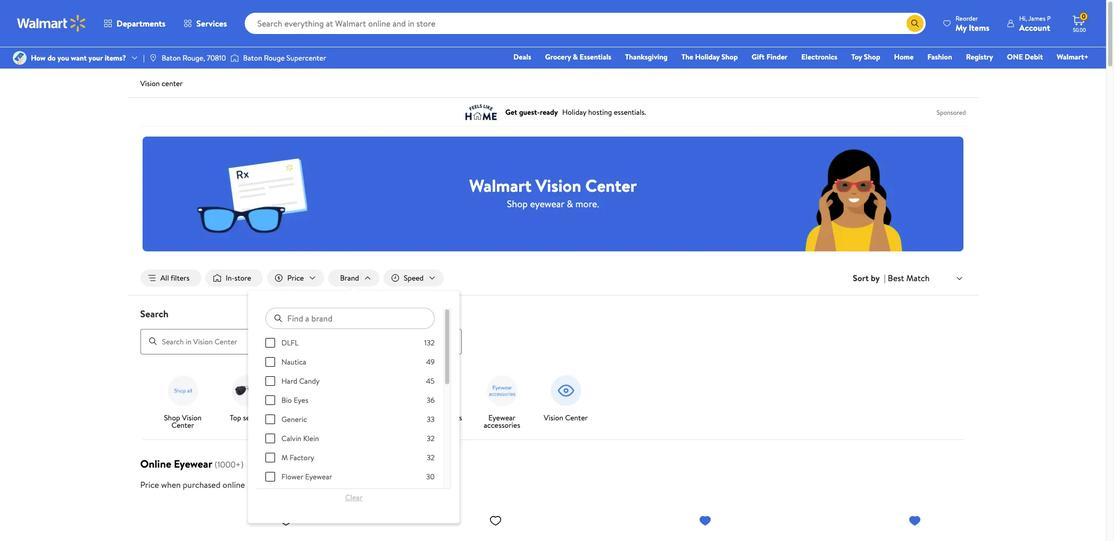 Task type: describe. For each thing, give the bounding box(es) containing it.
nautica
[[281, 357, 306, 368]]

shop inside shop vision center
[[164, 413, 180, 423]]

one debit link
[[1002, 51, 1048, 63]]

walmart vision center. shop eyewear and more. image
[[142, 137, 964, 252]]

price for price when purchased online
[[140, 479, 159, 491]]

my
[[956, 22, 967, 33]]

contact lenses image
[[419, 372, 457, 410]]

shop inside walmart vision center shop eyewear & more.
[[507, 197, 528, 210]]

one debit
[[1007, 52, 1043, 62]]

want
[[71, 53, 87, 63]]

(1000+)
[[215, 459, 244, 471]]

do
[[47, 53, 56, 63]]

shop vision center
[[164, 413, 202, 431]]

bio eyes women's be226 hibiscus crystal eyeglass frames image
[[562, 510, 716, 542]]

0
[[1082, 12, 1086, 21]]

 image for baton
[[230, 53, 239, 63]]

generic
[[281, 415, 307, 425]]

32 for m factory
[[427, 453, 435, 464]]

hi, james p account
[[1020, 14, 1051, 33]]

fashion
[[928, 52, 952, 62]]

dlfl rectangle image
[[142, 510, 297, 542]]

all filters button
[[140, 270, 201, 287]]

holiday
[[695, 52, 720, 62]]

debit
[[1025, 52, 1043, 62]]

contact lenses link
[[411, 372, 466, 424]]

 image for how
[[13, 51, 27, 65]]

lenses
[[442, 413, 462, 423]]

fashion link
[[923, 51, 957, 63]]

sort by |
[[853, 272, 886, 284]]

the holiday shop
[[682, 52, 738, 62]]

items
[[969, 22, 990, 33]]

vision inside walmart vision center shop eyewear & more.
[[536, 174, 581, 197]]

add to favorites list, designer looks for less women's wop69 crystal/gold frames image
[[489, 514, 502, 528]]

eyeglass frames image
[[291, 372, 330, 410]]

home link
[[890, 51, 919, 63]]

m
[[281, 453, 288, 464]]

flower eyewear
[[281, 472, 332, 483]]

eyewear for flower
[[305, 472, 332, 483]]

price button
[[267, 270, 324, 287]]

sellers
[[243, 413, 263, 423]]

thanksgiving link
[[621, 51, 673, 63]]

grocery & essentials link
[[540, 51, 616, 63]]

gift finder
[[752, 52, 788, 62]]

in-store button
[[206, 270, 263, 287]]

bio eyes
[[281, 395, 308, 406]]

walmart
[[469, 174, 532, 197]]

legal information image
[[249, 481, 258, 489]]

factory
[[289, 453, 314, 464]]

45
[[426, 376, 435, 387]]

when
[[161, 479, 181, 491]]

flower
[[281, 472, 303, 483]]

remove from favorites list, sean john teacup image
[[909, 514, 921, 528]]

top sellers link
[[219, 372, 274, 424]]

vision center image
[[547, 372, 585, 410]]

vision center
[[140, 78, 183, 89]]

shop inside 'link'
[[722, 52, 738, 62]]

services button
[[175, 11, 236, 36]]

best match
[[888, 272, 930, 284]]

sort and filter section element
[[127, 261, 979, 295]]

shop inside "link"
[[864, 52, 881, 62]]

Find a brand search field
[[265, 308, 435, 329]]

price when purchased online
[[140, 479, 245, 491]]

search icon image
[[911, 19, 920, 28]]

toy shop link
[[847, 51, 885, 63]]

hard candy
[[281, 376, 320, 387]]

vision center link
[[538, 372, 594, 424]]

center for shop
[[171, 420, 194, 431]]

best
[[888, 272, 904, 284]]

eyewear inside the "eyewear accessories"
[[489, 413, 516, 423]]

james
[[1029, 14, 1046, 23]]

clear
[[345, 493, 363, 503]]

remove from favorites list, bio eyes women's be226 hibiscus crystal eyeglass frames image
[[699, 514, 712, 528]]

eyewear accessories link
[[474, 372, 530, 431]]

home
[[894, 52, 914, 62]]

store
[[235, 273, 251, 284]]

toy shop
[[852, 52, 881, 62]]

sean john teacup image
[[771, 510, 926, 542]]

vision center
[[544, 413, 588, 423]]

Search search field
[[127, 308, 979, 355]]

designer looks for less women's wop69 crystal/gold frames image
[[352, 510, 506, 542]]

center
[[162, 78, 183, 89]]

30
[[426, 472, 435, 483]]

klein
[[303, 434, 319, 444]]

by
[[871, 272, 880, 284]]

match
[[907, 272, 930, 284]]

shop vision center link
[[155, 372, 210, 431]]

baton for baton rouge supercenter
[[243, 53, 262, 63]]

online
[[140, 457, 171, 471]]

walmart image
[[17, 15, 86, 32]]

the
[[682, 52, 694, 62]]

rouge,
[[183, 53, 205, 63]]

thanksgiving
[[625, 52, 668, 62]]

calvin klein
[[281, 434, 319, 444]]

baton rouge, 70810
[[162, 53, 226, 63]]

49
[[426, 357, 435, 368]]

you
[[57, 53, 69, 63]]

eyeglass frames link
[[283, 372, 338, 424]]

sort
[[853, 272, 869, 284]]

speed button
[[384, 270, 444, 287]]

in-
[[226, 273, 235, 284]]



Task type: vqa. For each thing, say whether or not it's contained in the screenshot.


Task type: locate. For each thing, give the bounding box(es) containing it.
top sellers
[[230, 413, 263, 423]]

32 for calvin klein
[[427, 434, 435, 444]]

price right store
[[287, 273, 304, 284]]

shop vision center image
[[164, 372, 202, 410]]

eyewear down factory
[[305, 472, 332, 483]]

gift finder link
[[747, 51, 793, 63]]

vision inside shop vision center
[[182, 413, 202, 423]]

0 vertical spatial eyewear
[[489, 413, 516, 423]]

Walmart Site-Wide search field
[[245, 13, 926, 34]]

1 vertical spatial eyewear
[[174, 457, 212, 471]]

1 vertical spatial &
[[567, 197, 573, 210]]

your
[[89, 53, 103, 63]]

online
[[223, 479, 245, 491]]

deals link
[[509, 51, 536, 63]]

baton left 'rouge,' in the top left of the page
[[162, 53, 181, 63]]

32 up the 30
[[427, 453, 435, 464]]

filters
[[171, 273, 190, 284]]

1 vertical spatial 32
[[427, 453, 435, 464]]

registry link
[[961, 51, 998, 63]]

 image right 70810
[[230, 53, 239, 63]]

one
[[1007, 52, 1023, 62]]

1 vertical spatial |
[[884, 272, 886, 284]]

walmart+
[[1057, 52, 1089, 62]]

brand
[[340, 273, 359, 284]]

0 horizontal spatial baton
[[162, 53, 181, 63]]

deals
[[514, 52, 531, 62]]

account
[[1020, 22, 1051, 33]]

supercenter
[[286, 53, 326, 63]]

shop right toy
[[864, 52, 881, 62]]

eyewear down the eyewear accessories image on the left of page
[[489, 413, 516, 423]]

top sellers image
[[228, 372, 266, 410]]

0 horizontal spatial eyewear
[[174, 457, 212, 471]]

0 horizontal spatial |
[[143, 53, 145, 63]]

0 vertical spatial &
[[573, 52, 578, 62]]

search image
[[149, 337, 157, 346]]

candy
[[299, 376, 320, 387]]

0 horizontal spatial  image
[[13, 51, 27, 65]]

baton
[[162, 53, 181, 63], [243, 53, 262, 63]]

brand button
[[328, 270, 379, 287]]

finder
[[767, 52, 788, 62]]

contact lenses
[[414, 413, 462, 423]]

0 vertical spatial 32
[[427, 434, 435, 444]]

0 $0.00
[[1073, 12, 1086, 34]]

eyewear
[[530, 197, 565, 210]]

top
[[230, 413, 241, 423]]

32
[[427, 434, 435, 444], [427, 453, 435, 464]]

0 vertical spatial |
[[143, 53, 145, 63]]

Search in Vision Center search field
[[140, 329, 462, 355]]

all filters
[[160, 273, 190, 284]]

0 vertical spatial price
[[287, 273, 304, 284]]

center for walmart
[[586, 174, 637, 197]]

purchased
[[183, 479, 221, 491]]

| inside the sort and filter section element
[[884, 272, 886, 284]]

None checkbox
[[265, 358, 275, 367], [265, 396, 275, 406], [265, 434, 275, 444], [265, 473, 275, 482], [265, 358, 275, 367], [265, 396, 275, 406], [265, 434, 275, 444], [265, 473, 275, 482]]

& right grocery
[[573, 52, 578, 62]]

32 down 33
[[427, 434, 435, 444]]

add to favorites list, dlfl rectangle image
[[280, 514, 292, 528]]

essentials
[[580, 52, 611, 62]]

baton for baton rouge, 70810
[[162, 53, 181, 63]]

baton left rouge
[[243, 53, 262, 63]]

center
[[586, 174, 637, 197], [565, 413, 588, 423], [171, 420, 194, 431]]

1 32 from the top
[[427, 434, 435, 444]]

walmart vision center shop eyewear & more.
[[469, 174, 637, 210]]

clear button
[[265, 490, 443, 507]]

eyewear up 'price when purchased online'
[[174, 457, 212, 471]]

2 baton from the left
[[243, 53, 262, 63]]

frames
[[314, 413, 336, 423]]

rouge
[[264, 53, 285, 63]]

departments button
[[95, 11, 175, 36]]

grocery & essentials
[[545, 52, 611, 62]]

132
[[424, 338, 435, 349]]

center inside walmart vision center shop eyewear & more.
[[586, 174, 637, 197]]

baton rouge supercenter
[[243, 53, 326, 63]]

1 horizontal spatial baton
[[243, 53, 262, 63]]

shop down shop vision center image
[[164, 413, 180, 423]]

price inside dropdown button
[[287, 273, 304, 284]]

1 horizontal spatial  image
[[230, 53, 239, 63]]

online eyewear (1000+)
[[140, 457, 244, 471]]

eyeglass
[[285, 413, 312, 423]]

None checkbox
[[265, 339, 275, 348], [265, 377, 275, 386], [265, 415, 275, 425], [265, 453, 275, 463], [265, 339, 275, 348], [265, 377, 275, 386], [265, 415, 275, 425], [265, 453, 275, 463]]

eyes
[[293, 395, 308, 406]]

| right items?
[[143, 53, 145, 63]]

accessories
[[484, 420, 520, 431]]

calvin
[[281, 434, 301, 444]]

electronics link
[[797, 51, 843, 63]]

1 vertical spatial price
[[140, 479, 159, 491]]

0 horizontal spatial price
[[140, 479, 159, 491]]

$0.00
[[1073, 26, 1086, 34]]

how do you want your items?
[[31, 53, 126, 63]]

price for price
[[287, 273, 304, 284]]

eyewear accessories
[[484, 413, 520, 431]]

 image
[[149, 54, 157, 62]]

hi,
[[1020, 14, 1027, 23]]

 image
[[13, 51, 27, 65], [230, 53, 239, 63]]

1 horizontal spatial eyewear
[[305, 472, 332, 483]]

& inside walmart vision center shop eyewear & more.
[[567, 197, 573, 210]]

m factory
[[281, 453, 314, 464]]

speed
[[404, 273, 424, 284]]

eyewear accessories image
[[483, 372, 521, 410]]

| right by
[[884, 272, 886, 284]]

eyewear for online
[[174, 457, 212, 471]]

shop left eyewear
[[507, 197, 528, 210]]

reorder my items
[[956, 14, 990, 33]]

shop
[[722, 52, 738, 62], [864, 52, 881, 62], [507, 197, 528, 210], [164, 413, 180, 423]]

walmart+ link
[[1052, 51, 1094, 63]]

vision
[[140, 78, 160, 89], [536, 174, 581, 197], [182, 413, 202, 423], [544, 413, 563, 423]]

best match button
[[886, 271, 966, 285]]

search
[[140, 308, 169, 321]]

how
[[31, 53, 46, 63]]

1 horizontal spatial |
[[884, 272, 886, 284]]

group
[[265, 338, 435, 542]]

price left when
[[140, 479, 159, 491]]

more.
[[576, 197, 599, 210]]

& left more.
[[567, 197, 573, 210]]

 image left how
[[13, 51, 27, 65]]

1 horizontal spatial price
[[287, 273, 304, 284]]

toy
[[852, 52, 862, 62]]

2 vertical spatial eyewear
[[305, 472, 332, 483]]

group containing dlfl
[[265, 338, 435, 542]]

2 horizontal spatial eyewear
[[489, 413, 516, 423]]

bio
[[281, 395, 292, 406]]

center inside shop vision center
[[171, 420, 194, 431]]

1 baton from the left
[[162, 53, 181, 63]]

Search search field
[[245, 13, 926, 34]]

in-store
[[226, 273, 251, 284]]

shop right holiday
[[722, 52, 738, 62]]

36
[[426, 395, 435, 406]]

p
[[1047, 14, 1051, 23]]

sponsored
[[937, 108, 966, 117]]

departments
[[117, 18, 166, 29]]

70810
[[207, 53, 226, 63]]

eyeglass frames
[[285, 413, 336, 423]]

2 32 from the top
[[427, 453, 435, 464]]



